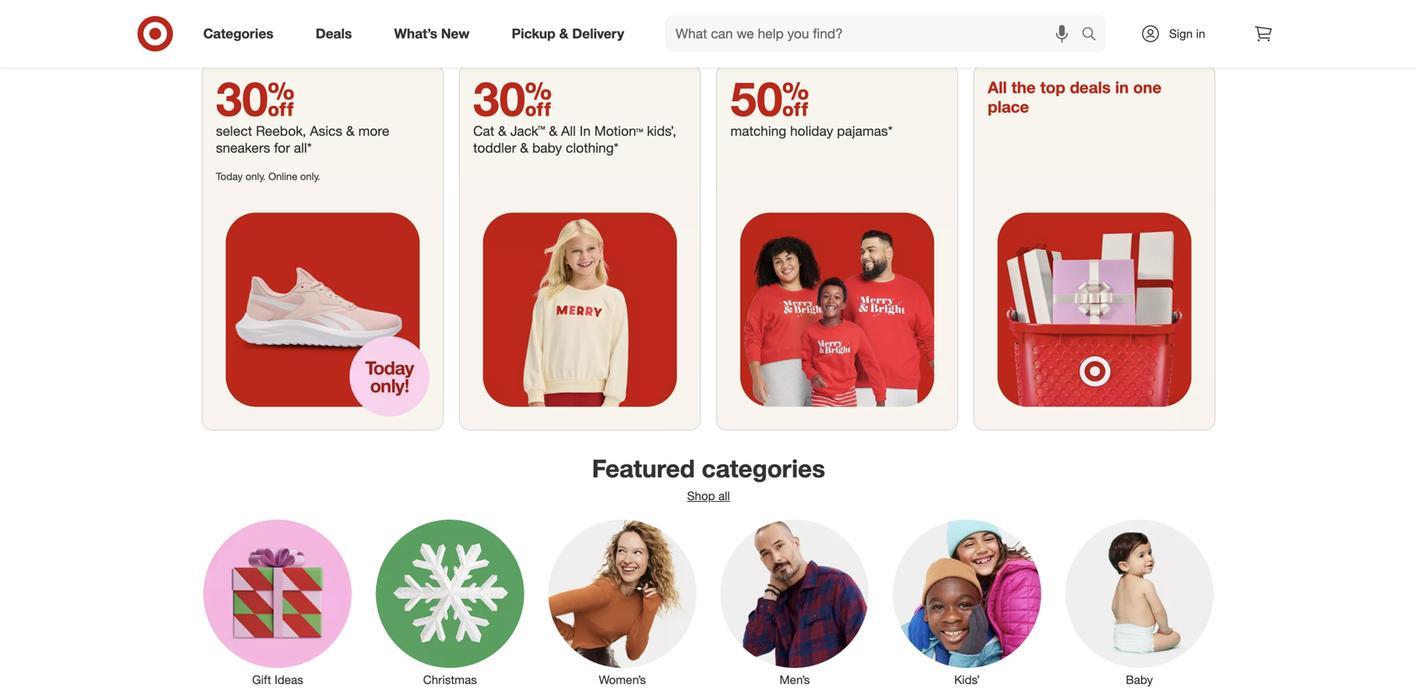 Task type: describe. For each thing, give the bounding box(es) containing it.
online
[[269, 170, 298, 183]]

2 ™ from the left
[[636, 123, 644, 139]]

one
[[1134, 78, 1162, 97]]

in inside the all the top deals in one place
[[1116, 78, 1129, 97]]

matching
[[731, 123, 787, 139]]

What can we help you find? suggestions appear below search field
[[666, 15, 1086, 52]]

gift
[[252, 673, 271, 687]]

christmas link
[[364, 517, 537, 689]]

all inside the all the top deals in one place
[[988, 78, 1008, 97]]

for
[[274, 140, 290, 156]]

0 vertical spatial in
[[1197, 26, 1206, 41]]

search
[[1074, 27, 1115, 44]]

select
[[216, 123, 252, 139]]

today only! image
[[203, 190, 443, 430]]

all the top deals in one place link
[[975, 65, 1215, 430]]

pickup
[[512, 25, 556, 42]]

women's link
[[537, 517, 709, 689]]

& inside kids', toddler & baby clothing*
[[520, 140, 529, 156]]

all the top deals in one place
[[988, 78, 1162, 116]]

& up toddler
[[498, 123, 507, 139]]

2 only. from the left
[[300, 170, 320, 183]]

more
[[359, 123, 390, 139]]

place
[[988, 97, 1030, 116]]

motion
[[595, 123, 636, 139]]

& inside 30 select reebok, asics & more sneakers for all*
[[346, 123, 355, 139]]

baby
[[533, 140, 562, 156]]

deals
[[316, 25, 352, 42]]

pickup & delivery
[[512, 25, 625, 42]]

kids'
[[955, 673, 980, 687]]

sign in
[[1170, 26, 1206, 41]]

what's
[[394, 25, 438, 42]]

50
[[731, 70, 810, 127]]

clothing*
[[566, 140, 619, 156]]

today
[[216, 170, 243, 183]]

cat & jack ™ & all in motion ™
[[473, 123, 644, 139]]



Task type: vqa. For each thing, say whether or not it's contained in the screenshot.
topmost Verified
no



Task type: locate. For each thing, give the bounding box(es) containing it.
1 horizontal spatial ™
[[636, 123, 644, 139]]

30
[[216, 70, 295, 127], [473, 70, 552, 127]]

30 for 30
[[473, 70, 552, 127]]

pajamas*
[[837, 123, 893, 139]]

featured
[[592, 454, 695, 484]]

categories
[[203, 25, 274, 42]]

categories
[[702, 454, 826, 484]]

what's new
[[394, 25, 470, 42]]

1 vertical spatial all
[[561, 123, 576, 139]]

ideas
[[275, 673, 303, 687]]

what's new link
[[380, 15, 491, 52]]

& left more
[[346, 123, 355, 139]]

search button
[[1074, 15, 1115, 56]]

™ up baby at top left
[[538, 123, 545, 139]]

shop
[[688, 489, 716, 503]]

kids' link
[[881, 517, 1054, 689]]

only. right the today
[[246, 170, 266, 183]]

all*
[[294, 140, 312, 156]]

delivery
[[573, 25, 625, 42]]

women's
[[599, 673, 646, 687]]

holiday
[[791, 123, 834, 139]]

™ left kids',
[[636, 123, 644, 139]]

1 horizontal spatial 30
[[473, 70, 552, 127]]

all left the
[[988, 78, 1008, 97]]

only. right online in the top of the page
[[300, 170, 320, 183]]

today only. online only.
[[216, 170, 320, 183]]

1 30 from the left
[[216, 70, 295, 127]]

new
[[441, 25, 470, 42]]

kids',
[[647, 123, 677, 139]]

0 horizontal spatial 30
[[216, 70, 295, 127]]

&
[[560, 25, 569, 42], [346, 123, 355, 139], [498, 123, 507, 139], [549, 123, 558, 139], [520, 140, 529, 156]]

asics
[[310, 123, 343, 139]]

& right "pickup"
[[560, 25, 569, 42]]

1 horizontal spatial all
[[988, 78, 1008, 97]]

toddler
[[473, 140, 517, 156]]

gift ideas
[[252, 673, 303, 687]]

in right sign
[[1197, 26, 1206, 41]]

sneakers
[[216, 140, 270, 156]]

0 horizontal spatial all
[[561, 123, 576, 139]]

in
[[1197, 26, 1206, 41], [1116, 78, 1129, 97]]

50 matching holiday pajamas*
[[731, 70, 893, 139]]

categories link
[[189, 15, 295, 52]]

all left in
[[561, 123, 576, 139]]

™
[[538, 123, 545, 139], [636, 123, 644, 139]]

top
[[1041, 78, 1066, 97]]

30 up toddler
[[473, 70, 552, 127]]

shop all link
[[688, 489, 730, 503]]

cat
[[473, 123, 495, 139]]

baby link
[[1054, 517, 1226, 689]]

sign in link
[[1127, 15, 1232, 52]]

men's link
[[709, 517, 881, 689]]

0 horizontal spatial in
[[1116, 78, 1129, 97]]

all
[[719, 489, 730, 503]]

deals link
[[301, 15, 373, 52]]

men's
[[780, 673, 810, 687]]

0 vertical spatial all
[[988, 78, 1008, 97]]

30 up sneakers
[[216, 70, 295, 127]]

& up baby at top left
[[549, 123, 558, 139]]

jack
[[511, 123, 538, 139]]

christmas
[[423, 673, 477, 687]]

30 inside 30 select reebok, asics & more sneakers for all*
[[216, 70, 295, 127]]

30 for 30 select reebok, asics & more sneakers for all*
[[216, 70, 295, 127]]

1 horizontal spatial only.
[[300, 170, 320, 183]]

& down jack
[[520, 140, 529, 156]]

featured categories shop all
[[592, 454, 826, 503]]

all
[[988, 78, 1008, 97], [561, 123, 576, 139]]

0 horizontal spatial only.
[[246, 170, 266, 183]]

1 only. from the left
[[246, 170, 266, 183]]

1 ™ from the left
[[538, 123, 545, 139]]

2 30 from the left
[[473, 70, 552, 127]]

1 horizontal spatial in
[[1197, 26, 1206, 41]]

reebok,
[[256, 123, 306, 139]]

0 horizontal spatial ™
[[538, 123, 545, 139]]

the
[[1012, 78, 1036, 97]]

only.
[[246, 170, 266, 183], [300, 170, 320, 183]]

in
[[580, 123, 591, 139]]

kids', toddler & baby clothing*
[[473, 123, 677, 156]]

1 vertical spatial in
[[1116, 78, 1129, 97]]

pickup & delivery link
[[498, 15, 646, 52]]

in left one
[[1116, 78, 1129, 97]]

gift ideas link
[[192, 517, 364, 689]]

baby
[[1127, 673, 1154, 687]]

30 select reebok, asics & more sneakers for all*
[[216, 70, 390, 156]]

deals
[[1070, 78, 1111, 97]]

sign
[[1170, 26, 1193, 41]]



